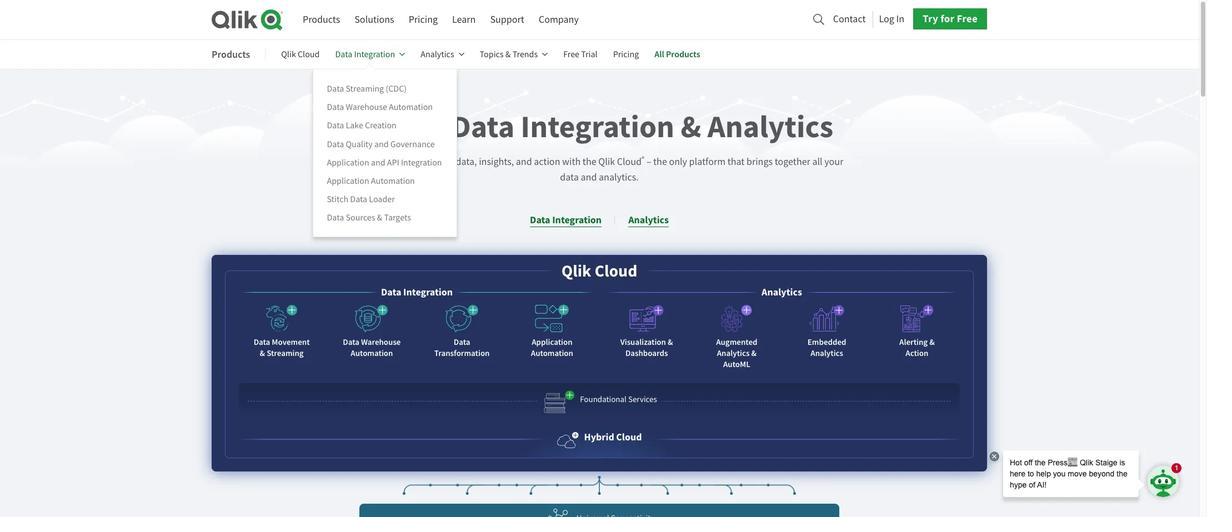Task type: vqa. For each thing, say whether or not it's contained in the screenshot.
log in LINK
yes



Task type: locate. For each thing, give the bounding box(es) containing it.
1 vertical spatial analytics link
[[629, 213, 669, 227]]

qlik
[[281, 49, 296, 60], [599, 156, 615, 168], [562, 260, 592, 282]]

analytics.
[[599, 171, 639, 184]]

2 vertical spatial application
[[532, 337, 573, 348]]

2 the from the left
[[583, 156, 597, 168]]

and left action
[[516, 156, 532, 168]]

0 vertical spatial data integration
[[335, 49, 395, 60]]

the left gaps
[[380, 156, 394, 168]]

2 horizontal spatial the
[[654, 156, 668, 168]]

company link
[[539, 9, 579, 30]]

free inside the free trial link
[[564, 49, 580, 60]]

1 vertical spatial data warehouse automation
[[343, 337, 401, 359]]

products up the qlik cloud link
[[303, 13, 340, 26]]

movement
[[272, 337, 310, 348]]

learn link
[[453, 9, 476, 30]]

data
[[335, 49, 353, 60], [327, 83, 344, 95], [327, 102, 344, 113], [452, 106, 515, 148], [327, 120, 344, 131], [327, 139, 344, 150], [350, 194, 368, 205], [327, 212, 344, 223], [530, 213, 551, 227], [381, 286, 402, 299], [254, 337, 270, 348], [343, 337, 360, 348], [454, 337, 471, 348]]

data streaming (cdc) link
[[327, 83, 407, 95]]

data warehouse automation link
[[327, 101, 433, 114]]

1 horizontal spatial free
[[957, 12, 978, 26]]

dashboards
[[626, 348, 668, 359]]

data sources & targets
[[327, 212, 411, 223]]

services
[[629, 394, 658, 405]]

pricing inside products menu bar
[[614, 49, 639, 60]]

data streaming (cdc)
[[327, 83, 407, 95]]

trial
[[582, 49, 598, 60]]

0 vertical spatial analytics link
[[421, 41, 464, 68]]

0 horizontal spatial application automation
[[327, 176, 415, 187]]

company
[[539, 13, 579, 26]]

0 horizontal spatial free
[[564, 49, 580, 60]]

& right the alerting
[[930, 337, 935, 348]]

solutions link
[[355, 9, 394, 30]]

qlik cloud inside products menu bar
[[281, 49, 320, 60]]

foundational services button
[[239, 384, 961, 420]]

data sources & targets link
[[327, 212, 411, 224]]

pricing link left all
[[614, 41, 639, 68]]

try
[[923, 12, 939, 26]]

& up only
[[681, 106, 702, 148]]

products for products menu bar
[[212, 48, 250, 61]]

& right visualization
[[668, 337, 673, 348]]

0 vertical spatial pricing
[[409, 13, 438, 26]]

go to the home page. image
[[212, 9, 283, 31]]

0 horizontal spatial data integration link
[[335, 41, 405, 68]]

menu bar containing products
[[303, 9, 579, 30]]

pricing for right the pricing link
[[614, 49, 639, 60]]

creation
[[365, 120, 397, 131]]

0 vertical spatial application
[[327, 157, 369, 168]]

1 vertical spatial application
[[327, 176, 369, 187]]

products
[[303, 13, 340, 26], [212, 48, 250, 61], [667, 48, 701, 60]]

1 horizontal spatial qlik
[[562, 260, 592, 282]]

1 horizontal spatial application automation
[[531, 337, 574, 359]]

1 horizontal spatial analytics link
[[629, 213, 669, 227]]

data warehouse automation inside "topics & trends" menu
[[327, 102, 433, 113]]

application inside button
[[532, 337, 573, 348]]

sources
[[346, 212, 375, 223]]

action
[[534, 156, 561, 168]]

2 horizontal spatial qlik
[[599, 156, 615, 168]]

the right –
[[654, 156, 668, 168]]

1 vertical spatial warehouse
[[361, 337, 401, 348]]

menu bar inside qlik main element
[[303, 9, 579, 30]]

1 vertical spatial free
[[564, 49, 580, 60]]

quality
[[346, 139, 373, 150]]

data warehouse automation button
[[333, 300, 411, 364]]

products down go to the home page. image
[[212, 48, 250, 61]]

qlik inside products menu bar
[[281, 49, 296, 60]]

governance
[[391, 139, 435, 150]]

api
[[387, 157, 400, 168]]

data lake creation
[[327, 120, 397, 131]]

automation
[[389, 102, 433, 113], [371, 176, 415, 187], [351, 348, 393, 359], [531, 348, 574, 359]]

stitch data loader
[[327, 194, 395, 205]]

1 vertical spatial qlik
[[599, 156, 615, 168]]

integration
[[354, 49, 395, 60], [521, 106, 675, 148], [401, 157, 442, 168], [553, 213, 602, 227], [404, 286, 453, 299]]

0 vertical spatial qlik
[[281, 49, 296, 60]]

0 horizontal spatial qlik
[[281, 49, 296, 60]]

integration down governance
[[401, 157, 442, 168]]

0 horizontal spatial qlik cloud
[[281, 49, 320, 60]]

3 the from the left
[[654, 156, 668, 168]]

1 horizontal spatial products
[[303, 13, 340, 26]]

application automation
[[327, 176, 415, 187], [531, 337, 574, 359]]

0 vertical spatial free
[[957, 12, 978, 26]]

loader
[[369, 194, 395, 205]]

products inside menu bar
[[303, 13, 340, 26]]

2 vertical spatial qlik
[[562, 260, 592, 282]]

1 vertical spatial streaming
[[267, 348, 304, 359]]

data warehouse automation
[[327, 102, 433, 113], [343, 337, 401, 359]]

– the only platform that brings together all your data and analytics.
[[561, 156, 844, 184]]

contact
[[834, 13, 866, 25]]

& left movement at the bottom
[[260, 348, 265, 359]]

0 vertical spatial warehouse
[[346, 102, 387, 113]]

augmented
[[717, 337, 758, 348]]

free inside the try for free link
[[957, 12, 978, 26]]

& left targets at the left of page
[[377, 212, 383, 223]]

data inside data warehouse automation
[[343, 337, 360, 348]]

all products link
[[655, 41, 701, 68]]

the inside – the only platform that brings together all your data and analytics.
[[654, 156, 668, 168]]

stitch data loader link
[[327, 193, 395, 206]]

warehouse
[[346, 102, 387, 113], [361, 337, 401, 348]]

0 horizontal spatial products
[[212, 48, 250, 61]]

&
[[506, 49, 511, 60], [681, 106, 702, 148], [377, 212, 383, 223], [668, 337, 673, 348], [930, 337, 935, 348], [260, 348, 265, 359], [752, 348, 757, 359]]

platform
[[690, 156, 726, 168]]

0 horizontal spatial pricing link
[[409, 9, 438, 30]]

0 vertical spatial pricing link
[[409, 9, 438, 30]]

0 horizontal spatial analytics link
[[421, 41, 464, 68]]

1 vertical spatial pricing
[[614, 49, 639, 60]]

free trial link
[[564, 41, 598, 68]]

analytics inside the augmented analytics & automl
[[718, 348, 750, 359]]

insights,
[[479, 156, 514, 168]]

application inside "link"
[[327, 157, 369, 168]]

application and api integration link
[[327, 156, 442, 169]]

1 horizontal spatial the
[[583, 156, 597, 168]]

menu bar
[[303, 9, 579, 30]]

pricing link left learn
[[409, 9, 438, 30]]

integration up 'with'
[[521, 106, 675, 148]]

1 horizontal spatial data integration link
[[530, 213, 602, 227]]

free right the 'for'
[[957, 12, 978, 26]]

& right automl
[[752, 348, 757, 359]]

0 vertical spatial data warehouse automation
[[327, 102, 433, 113]]

topics & trends
[[480, 49, 538, 60]]

application for application automation link
[[327, 176, 369, 187]]

1 the from the left
[[380, 156, 394, 168]]

(cdc)
[[386, 83, 407, 95]]

free
[[957, 12, 978, 26], [564, 49, 580, 60]]

qlik main element
[[303, 8, 988, 30]]

and down creation
[[375, 139, 389, 150]]

support link
[[491, 9, 525, 30]]

2 horizontal spatial products
[[667, 48, 701, 60]]

analytics
[[421, 49, 454, 60], [708, 106, 834, 148], [629, 213, 669, 227], [762, 286, 803, 299], [718, 348, 750, 359], [811, 348, 844, 359]]

0 horizontal spatial the
[[380, 156, 394, 168]]

for
[[941, 12, 955, 26]]

data integration link
[[335, 41, 405, 68], [530, 213, 602, 227]]

streaming inside data movement & streaming
[[267, 348, 304, 359]]

cloud inside the qlik cloud link
[[298, 49, 320, 60]]

1 vertical spatial application automation
[[531, 337, 574, 359]]

0 vertical spatial qlik cloud
[[281, 49, 320, 60]]

application automation button
[[514, 300, 591, 364]]

data integration link up data streaming (cdc) link
[[335, 41, 405, 68]]

warehouse inside button
[[361, 337, 401, 348]]

0 horizontal spatial streaming
[[267, 348, 304, 359]]

analytics link down learn link on the top of the page
[[421, 41, 464, 68]]

close the gaps between data, insights, and action with the qlik cloud ®
[[356, 155, 645, 168]]

and right data
[[581, 171, 597, 184]]

analytics link down the analytics.
[[629, 213, 669, 227]]

and inside close the gaps between data, insights, and action with the qlik cloud ®
[[516, 156, 532, 168]]

pricing left all
[[614, 49, 639, 60]]

automl
[[724, 359, 751, 370]]

data movement & streaming button
[[243, 300, 321, 364]]

data,
[[456, 156, 477, 168]]

data inside data movement & streaming
[[254, 337, 270, 348]]

& inside data movement & streaming
[[260, 348, 265, 359]]

1 horizontal spatial pricing
[[614, 49, 639, 60]]

0 vertical spatial application automation
[[327, 176, 415, 187]]

integration down solutions "link" at the top left of page
[[354, 49, 395, 60]]

1 horizontal spatial qlik cloud
[[562, 260, 638, 282]]

automation inside button
[[351, 348, 393, 359]]

visualization
[[621, 337, 667, 348]]

–
[[647, 156, 652, 168]]

all
[[813, 156, 823, 168]]

and left api
[[371, 157, 386, 168]]

topics & trends link
[[480, 41, 548, 68]]

1 horizontal spatial streaming
[[346, 83, 384, 95]]

data movement & streaming
[[254, 337, 310, 359]]

0 vertical spatial data integration link
[[335, 41, 405, 68]]

free trial
[[564, 49, 598, 60]]

1 horizontal spatial pricing link
[[614, 41, 639, 68]]

and
[[375, 139, 389, 150], [516, 156, 532, 168], [371, 157, 386, 168], [581, 171, 597, 184]]

analytics inside products menu bar
[[421, 49, 454, 60]]

data integration link down data
[[530, 213, 602, 227]]

application automation inside button
[[531, 337, 574, 359]]

qlik cloud
[[281, 49, 320, 60], [562, 260, 638, 282]]

1 vertical spatial pricing link
[[614, 41, 639, 68]]

transformation
[[435, 348, 490, 359]]

in
[[897, 13, 905, 25]]

products right all
[[667, 48, 701, 60]]

pricing inside menu bar
[[409, 13, 438, 26]]

the right 'with'
[[583, 156, 597, 168]]

0 horizontal spatial pricing
[[409, 13, 438, 26]]

cloud
[[298, 49, 320, 60], [366, 106, 445, 148], [617, 156, 642, 168], [595, 260, 638, 282], [617, 431, 642, 444]]

free left trial
[[564, 49, 580, 60]]

pricing left learn
[[409, 13, 438, 26]]

cloud inside close the gaps between data, insights, and action with the qlik cloud ®
[[617, 156, 642, 168]]

data quality and governance
[[327, 139, 435, 150]]

& right topics
[[506, 49, 511, 60]]

data integration
[[335, 49, 395, 60], [530, 213, 602, 227], [381, 286, 453, 299]]

0 vertical spatial streaming
[[346, 83, 384, 95]]



Task type: describe. For each thing, give the bounding box(es) containing it.
stitch
[[327, 194, 349, 205]]

pricing for the topmost the pricing link
[[409, 13, 438, 26]]

between
[[418, 156, 454, 168]]

alerting
[[900, 337, 928, 348]]

& inside data sources & targets link
[[377, 212, 383, 223]]

and inside – the only platform that brings together all your data and analytics.
[[581, 171, 597, 184]]

products menu bar
[[212, 41, 716, 237]]

embedded analytics button
[[789, 300, 866, 364]]

data integration inside products menu bar
[[335, 49, 395, 60]]

log in
[[880, 13, 905, 25]]

augmented analytics & automl button
[[698, 300, 776, 375]]

only
[[670, 156, 688, 168]]

application and api integration
[[327, 157, 442, 168]]

foundational services
[[580, 394, 658, 405]]

application automation inside "topics & trends" menu
[[327, 176, 415, 187]]

cloud inside the hybrid cloud button
[[617, 431, 642, 444]]

data inside the data transformation
[[454, 337, 471, 348]]

action
[[906, 348, 929, 359]]

data quality and governance link
[[327, 138, 435, 150]]

& inside visualization & dashboards
[[668, 337, 673, 348]]

analytics inside "embedded analytics"
[[811, 348, 844, 359]]

with
[[563, 156, 581, 168]]

the for close the gaps between data, insights, and action with the qlik cloud ®
[[380, 156, 394, 168]]

brings
[[747, 156, 773, 168]]

topics
[[480, 49, 504, 60]]

try for free link
[[914, 8, 988, 30]]

qlik inside close the gaps between data, insights, and action with the qlik cloud ®
[[599, 156, 615, 168]]

contact link
[[834, 10, 866, 28]]

& inside the augmented analytics & automl
[[752, 348, 757, 359]]

log in link
[[880, 10, 905, 28]]

streaming inside "topics & trends" menu
[[346, 83, 384, 95]]

automation inside button
[[531, 348, 574, 359]]

1 vertical spatial data integration
[[530, 213, 602, 227]]

2 vertical spatial data integration
[[381, 286, 453, 299]]

log
[[880, 13, 895, 25]]

topics & trends menu
[[313, 69, 458, 237]]

products for products 'link'
[[303, 13, 340, 26]]

the for – the only platform that brings together all your data and analytics.
[[654, 156, 668, 168]]

learn
[[453, 13, 476, 26]]

and inside "link"
[[371, 157, 386, 168]]

augmented analytics & automl
[[717, 337, 758, 370]]

qlik cloud link
[[281, 41, 320, 68]]

1 vertical spatial qlik cloud
[[562, 260, 638, 282]]

integration down data
[[553, 213, 602, 227]]

& inside topics & trends link
[[506, 49, 511, 60]]

foundational
[[580, 394, 627, 405]]

products link
[[303, 9, 340, 30]]

integration up data transformation button
[[404, 286, 453, 299]]

all products
[[655, 48, 701, 60]]

lake
[[346, 120, 363, 131]]

your
[[825, 156, 844, 168]]

& inside alerting & action
[[930, 337, 935, 348]]

alerting & action
[[900, 337, 935, 359]]

warehouse inside "topics & trends" menu
[[346, 102, 387, 113]]

embedded analytics
[[808, 337, 847, 359]]

hybrid cloud
[[585, 431, 642, 444]]

alerting & action button
[[879, 300, 957, 364]]

close
[[356, 156, 378, 168]]

1 vertical spatial data integration link
[[530, 213, 602, 227]]

data transformation button
[[423, 300, 501, 364]]

data lake creation link
[[327, 120, 397, 132]]

all
[[655, 48, 665, 60]]

trends
[[513, 49, 538, 60]]

targets
[[384, 212, 411, 223]]

support
[[491, 13, 525, 26]]

data
[[561, 171, 579, 184]]

gaps
[[396, 156, 416, 168]]

hybrid cloud button
[[557, 430, 642, 449]]

cloud data integration & analytics
[[366, 106, 834, 148]]

visualization & dashboards
[[621, 337, 673, 359]]

try for free
[[923, 12, 978, 26]]

application automation link
[[327, 175, 415, 187]]

integration inside "link"
[[401, 157, 442, 168]]

hybrid
[[585, 431, 615, 444]]

®
[[642, 155, 645, 163]]

data warehouse automation inside button
[[343, 337, 401, 359]]

that
[[728, 156, 745, 168]]

together
[[775, 156, 811, 168]]

application for the application and api integration "link"
[[327, 157, 369, 168]]

embedded
[[808, 337, 847, 348]]

solutions
[[355, 13, 394, 26]]

data transformation
[[435, 337, 490, 359]]



